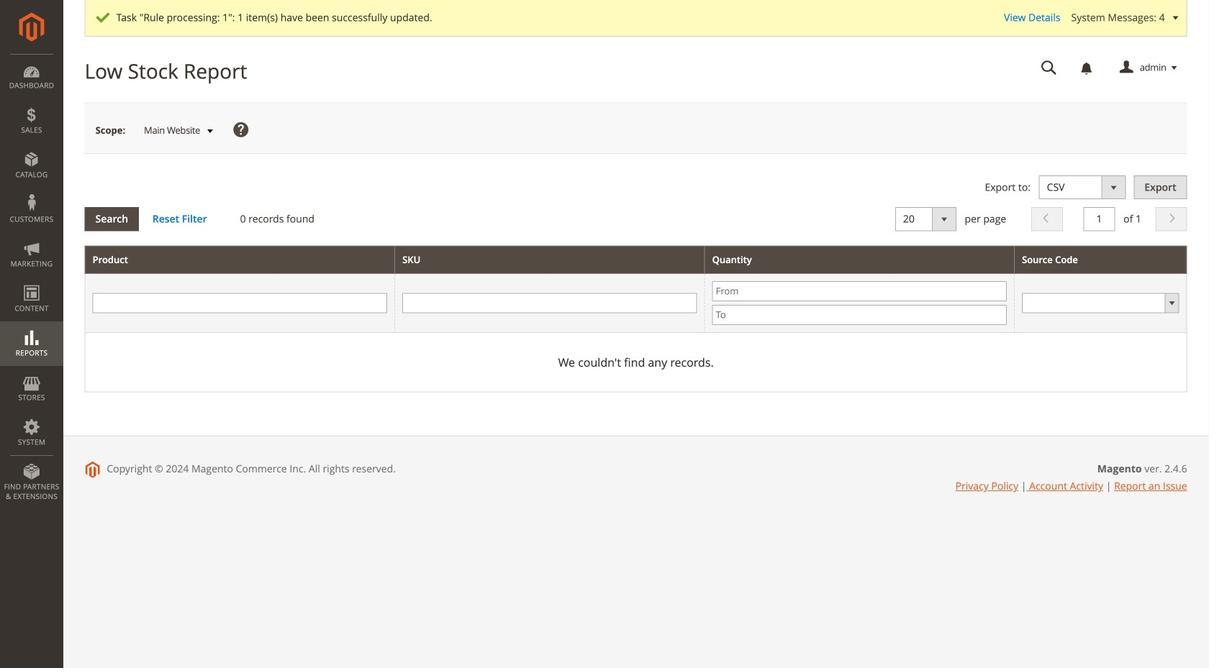 Task type: locate. For each thing, give the bounding box(es) containing it.
menu bar
[[0, 54, 63, 509]]

None text field
[[1031, 55, 1067, 81]]

To text field
[[712, 305, 1007, 325]]

None text field
[[1084, 207, 1115, 231], [93, 293, 387, 313], [402, 293, 697, 313], [1084, 207, 1115, 231], [93, 293, 387, 313], [402, 293, 697, 313]]



Task type: describe. For each thing, give the bounding box(es) containing it.
magento admin panel image
[[19, 12, 44, 42]]

From text field
[[712, 281, 1007, 302]]



